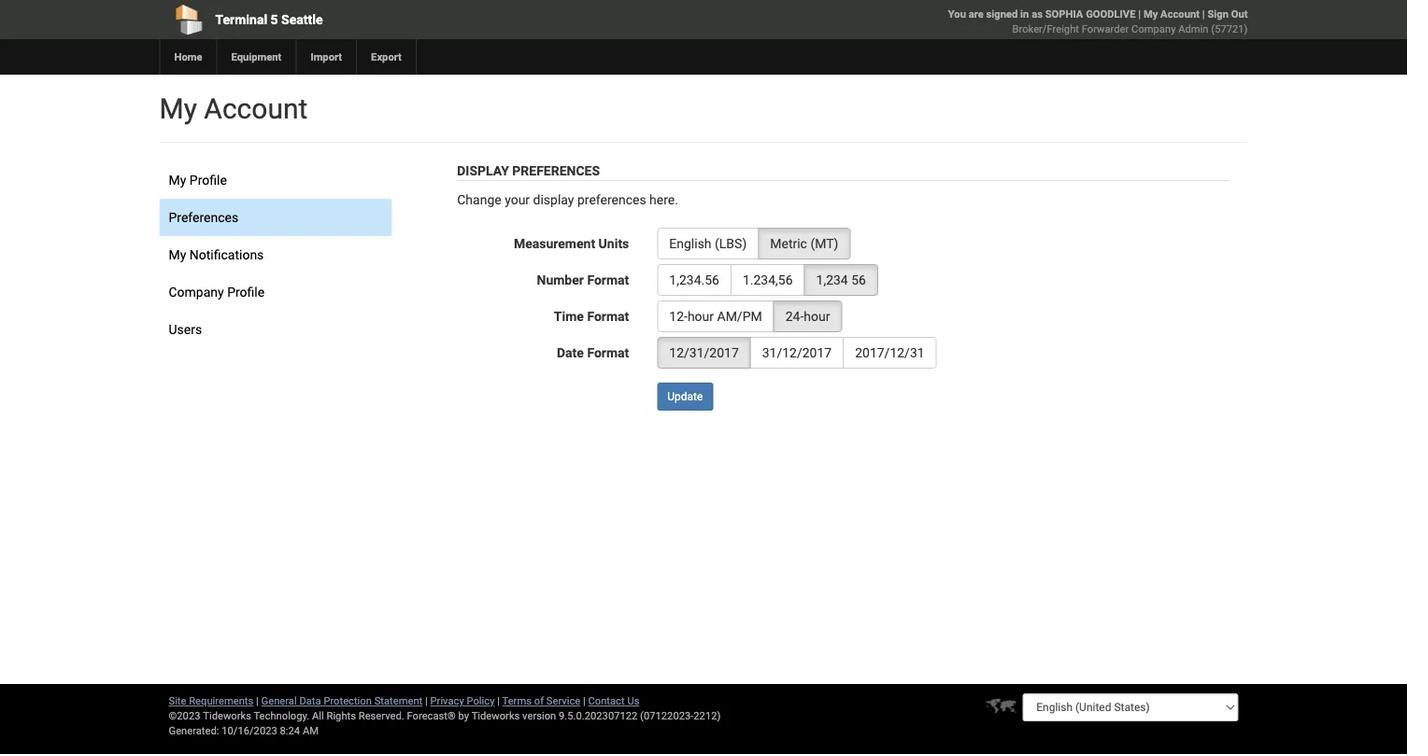Task type: describe. For each thing, give the bounding box(es) containing it.
format for date format
[[587, 345, 629, 361]]

1,234 56
[[816, 272, 866, 288]]

format for number format
[[587, 272, 629, 288]]

privacy policy link
[[430, 696, 495, 708]]

12-
[[669, 309, 688, 324]]

| up the forecast®
[[425, 696, 428, 708]]

import
[[311, 51, 342, 63]]

12/31/2017
[[669, 345, 739, 361]]

(07122023-
[[640, 711, 694, 723]]

site
[[169, 696, 186, 708]]

display
[[457, 163, 509, 178]]

data
[[299, 696, 321, 708]]

0 horizontal spatial company
[[169, 285, 224, 300]]

policy
[[467, 696, 495, 708]]

general data protection statement link
[[261, 696, 423, 708]]

measurement units
[[514, 236, 629, 251]]

you
[[948, 8, 966, 20]]

forecast®
[[407, 711, 456, 723]]

units
[[599, 236, 629, 251]]

©2023 tideworks
[[169, 711, 251, 723]]

number format
[[537, 272, 629, 288]]

time format
[[554, 309, 629, 324]]

out
[[1231, 8, 1248, 20]]

account inside "you are signed in as sophia goodlive | my account | sign out broker/freight forwarder company admin (57721)"
[[1161, 8, 1200, 20]]

reserved.
[[359, 711, 404, 723]]

terminal
[[215, 12, 267, 27]]

sign out link
[[1208, 8, 1248, 20]]

us
[[627, 696, 640, 708]]

equipment link
[[216, 39, 296, 75]]

technology.
[[254, 711, 309, 723]]

1 horizontal spatial preferences
[[512, 163, 600, 178]]

update
[[667, 391, 703, 404]]

version
[[522, 711, 556, 723]]

contact us link
[[588, 696, 640, 708]]

equipment
[[231, 51, 282, 63]]

am
[[303, 726, 319, 738]]

1,234.56
[[669, 272, 719, 288]]

forwarder
[[1082, 23, 1129, 35]]

my for my account
[[159, 92, 197, 125]]

notifications
[[190, 247, 264, 263]]

by
[[458, 711, 469, 723]]

preferences
[[577, 192, 646, 207]]

12-hour am/pm
[[669, 309, 762, 324]]

2212)
[[694, 711, 721, 723]]

my for my profile
[[169, 172, 186, 188]]

all
[[312, 711, 324, 723]]

home link
[[159, 39, 216, 75]]

export link
[[356, 39, 416, 75]]

time
[[554, 309, 584, 324]]

1.234,56
[[743, 272, 793, 288]]

english (lbs)
[[669, 236, 747, 251]]

privacy
[[430, 696, 464, 708]]

broker/freight
[[1012, 23, 1079, 35]]

are
[[969, 8, 984, 20]]

hour for 24-
[[804, 309, 830, 324]]

rights
[[327, 711, 356, 723]]

display preferences
[[457, 163, 600, 178]]

signed
[[986, 8, 1018, 20]]

english
[[669, 236, 712, 251]]

my inside "you are signed in as sophia goodlive | my account | sign out broker/freight forwarder company admin (57721)"
[[1144, 8, 1158, 20]]



Task type: vqa. For each thing, say whether or not it's contained in the screenshot.
the records
no



Task type: locate. For each thing, give the bounding box(es) containing it.
| up tideworks
[[497, 696, 500, 708]]

terminal 5 seattle
[[215, 12, 323, 27]]

date
[[557, 345, 584, 361]]

56
[[851, 272, 866, 288]]

my for my notifications
[[169, 247, 186, 263]]

0 vertical spatial profile
[[190, 172, 227, 188]]

company
[[1132, 23, 1176, 35], [169, 285, 224, 300]]

account down equipment link on the left top
[[204, 92, 308, 125]]

2 vertical spatial format
[[587, 345, 629, 361]]

home
[[174, 51, 202, 63]]

site requirements link
[[169, 696, 254, 708]]

preferences down my profile
[[169, 210, 238, 225]]

contact
[[588, 696, 625, 708]]

my right goodlive
[[1144, 8, 1158, 20]]

company inside "you are signed in as sophia goodlive | my account | sign out broker/freight forwarder company admin (57721)"
[[1132, 23, 1176, 35]]

1 vertical spatial format
[[587, 309, 629, 324]]

my left notifications
[[169, 247, 186, 263]]

number
[[537, 272, 584, 288]]

9.5.0.202307122
[[559, 711, 638, 723]]

your
[[505, 192, 530, 207]]

date format
[[557, 345, 629, 361]]

1 horizontal spatial profile
[[227, 285, 265, 300]]

you are signed in as sophia goodlive | my account | sign out broker/freight forwarder company admin (57721)
[[948, 8, 1248, 35]]

3 format from the top
[[587, 345, 629, 361]]

here.
[[650, 192, 678, 207]]

account up 'admin'
[[1161, 8, 1200, 20]]

terms of service link
[[502, 696, 580, 708]]

general
[[261, 696, 297, 708]]

statement
[[374, 696, 423, 708]]

1 vertical spatial preferences
[[169, 210, 238, 225]]

sign
[[1208, 8, 1229, 20]]

change your display preferences here.
[[457, 192, 678, 207]]

2 hour from the left
[[804, 309, 830, 324]]

0 vertical spatial preferences
[[512, 163, 600, 178]]

seattle
[[281, 12, 323, 27]]

1 horizontal spatial account
[[1161, 8, 1200, 20]]

metric
[[770, 236, 807, 251]]

terms
[[502, 696, 532, 708]]

generated:
[[169, 726, 219, 738]]

import link
[[296, 39, 356, 75]]

0 horizontal spatial account
[[204, 92, 308, 125]]

(lbs)
[[715, 236, 747, 251]]

service
[[546, 696, 580, 708]]

my account link
[[1144, 8, 1200, 20]]

31/12/2017
[[762, 345, 832, 361]]

display
[[533, 192, 574, 207]]

1 hour from the left
[[688, 309, 714, 324]]

hour for 12-
[[688, 309, 714, 324]]

my notifications
[[169, 247, 264, 263]]

admin
[[1178, 23, 1209, 35]]

8:24
[[280, 726, 300, 738]]

profile for my profile
[[190, 172, 227, 188]]

| left "general"
[[256, 696, 259, 708]]

profile up my notifications
[[190, 172, 227, 188]]

my up my notifications
[[169, 172, 186, 188]]

24-
[[786, 309, 804, 324]]

in
[[1020, 8, 1029, 20]]

(mt)
[[810, 236, 839, 251]]

2 format from the top
[[587, 309, 629, 324]]

hour down 1,234
[[804, 309, 830, 324]]

0 vertical spatial company
[[1132, 23, 1176, 35]]

requirements
[[189, 696, 254, 708]]

account
[[1161, 8, 1200, 20], [204, 92, 308, 125]]

as
[[1032, 8, 1043, 20]]

(57721)
[[1211, 23, 1248, 35]]

0 vertical spatial format
[[587, 272, 629, 288]]

10/16/2023
[[222, 726, 277, 738]]

| left "sign"
[[1202, 8, 1205, 20]]

terminal 5 seattle link
[[159, 0, 597, 39]]

change
[[457, 192, 501, 207]]

update button
[[657, 383, 713, 411]]

site requirements | general data protection statement | privacy policy | terms of service | contact us ©2023 tideworks technology. all rights reserved. forecast® by tideworks version 9.5.0.202307122 (07122023-2212) generated: 10/16/2023 8:24 am
[[169, 696, 721, 738]]

company up users
[[169, 285, 224, 300]]

profile for company profile
[[227, 285, 265, 300]]

1 vertical spatial profile
[[227, 285, 265, 300]]

1 vertical spatial company
[[169, 285, 224, 300]]

hour
[[688, 309, 714, 324], [804, 309, 830, 324]]

0 horizontal spatial preferences
[[169, 210, 238, 225]]

0 vertical spatial account
[[1161, 8, 1200, 20]]

format down "units"
[[587, 272, 629, 288]]

format for time format
[[587, 309, 629, 324]]

am/pm
[[717, 309, 762, 324]]

format right the date at the left of page
[[587, 345, 629, 361]]

format
[[587, 272, 629, 288], [587, 309, 629, 324], [587, 345, 629, 361]]

| up 9.5.0.202307122 on the bottom left
[[583, 696, 586, 708]]

1 format from the top
[[587, 272, 629, 288]]

users
[[169, 322, 202, 337]]

2017/12/31
[[855, 345, 925, 361]]

| right goodlive
[[1138, 8, 1141, 20]]

preferences up display
[[512, 163, 600, 178]]

company profile
[[169, 285, 265, 300]]

1 vertical spatial account
[[204, 92, 308, 125]]

1 horizontal spatial hour
[[804, 309, 830, 324]]

0 horizontal spatial profile
[[190, 172, 227, 188]]

hour up 12/31/2017
[[688, 309, 714, 324]]

protection
[[324, 696, 372, 708]]

metric (mt)
[[770, 236, 839, 251]]

1,234
[[816, 272, 848, 288]]

5
[[271, 12, 278, 27]]

goodlive
[[1086, 8, 1136, 20]]

format right time
[[587, 309, 629, 324]]

my down the home link at the top of the page
[[159, 92, 197, 125]]

my account
[[159, 92, 308, 125]]

24-hour
[[786, 309, 830, 324]]

1 horizontal spatial company
[[1132, 23, 1176, 35]]

0 horizontal spatial hour
[[688, 309, 714, 324]]

my
[[1144, 8, 1158, 20], [159, 92, 197, 125], [169, 172, 186, 188], [169, 247, 186, 263]]

tideworks
[[472, 711, 520, 723]]

my profile
[[169, 172, 227, 188]]

of
[[534, 696, 544, 708]]

profile down notifications
[[227, 285, 265, 300]]

measurement
[[514, 236, 595, 251]]

|
[[1138, 8, 1141, 20], [1202, 8, 1205, 20], [256, 696, 259, 708], [425, 696, 428, 708], [497, 696, 500, 708], [583, 696, 586, 708]]

company down my account link
[[1132, 23, 1176, 35]]



